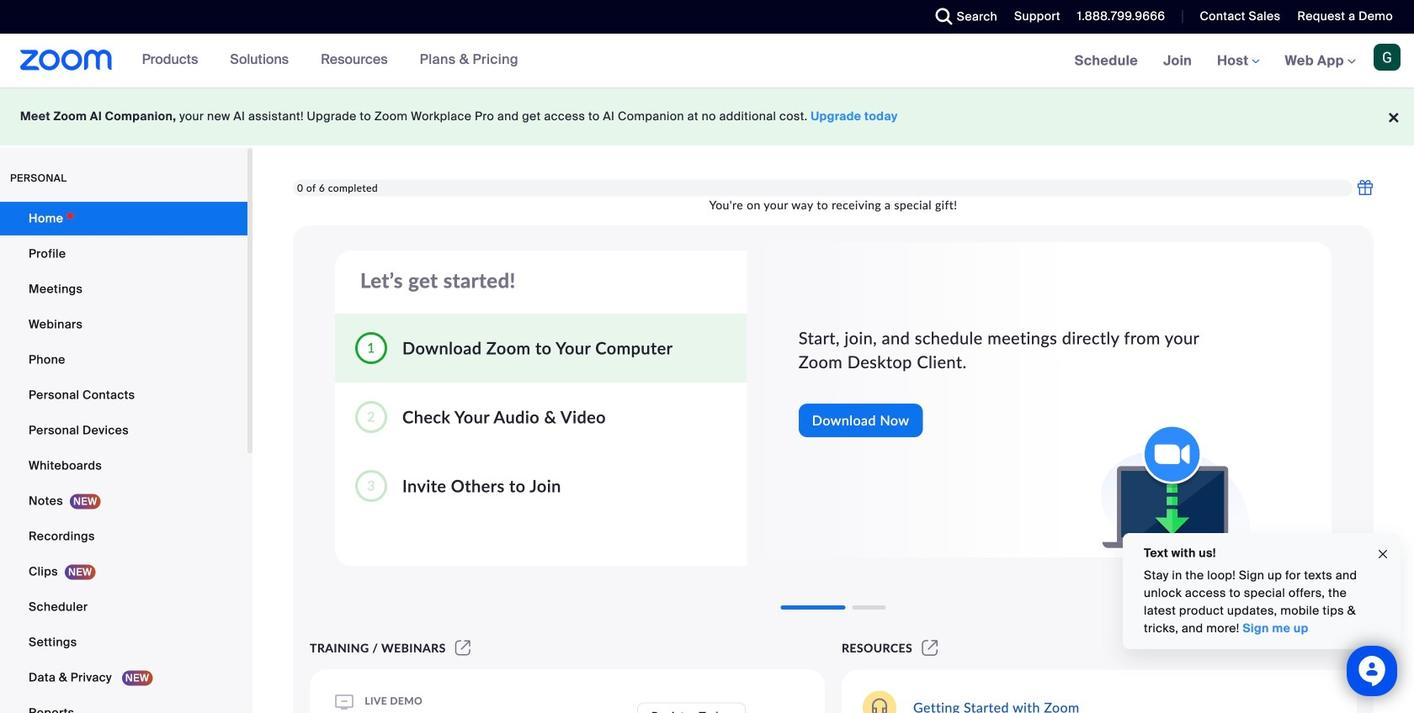 Task type: describe. For each thing, give the bounding box(es) containing it.
product information navigation
[[129, 34, 531, 88]]

personal menu menu
[[0, 202, 248, 714]]

meetings navigation
[[1062, 34, 1414, 89]]



Task type: vqa. For each thing, say whether or not it's contained in the screenshot.
banner
yes



Task type: locate. For each thing, give the bounding box(es) containing it.
window new image
[[453, 641, 473, 656], [919, 641, 941, 656]]

banner
[[0, 34, 1414, 89]]

0 horizontal spatial window new image
[[453, 641, 473, 656]]

1 horizontal spatial window new image
[[919, 641, 941, 656]]

1 window new image from the left
[[453, 641, 473, 656]]

2 window new image from the left
[[919, 641, 941, 656]]

footer
[[0, 88, 1414, 146]]

close image
[[1376, 545, 1390, 565]]

zoom logo image
[[20, 50, 112, 71]]

profile picture image
[[1374, 44, 1401, 71]]



